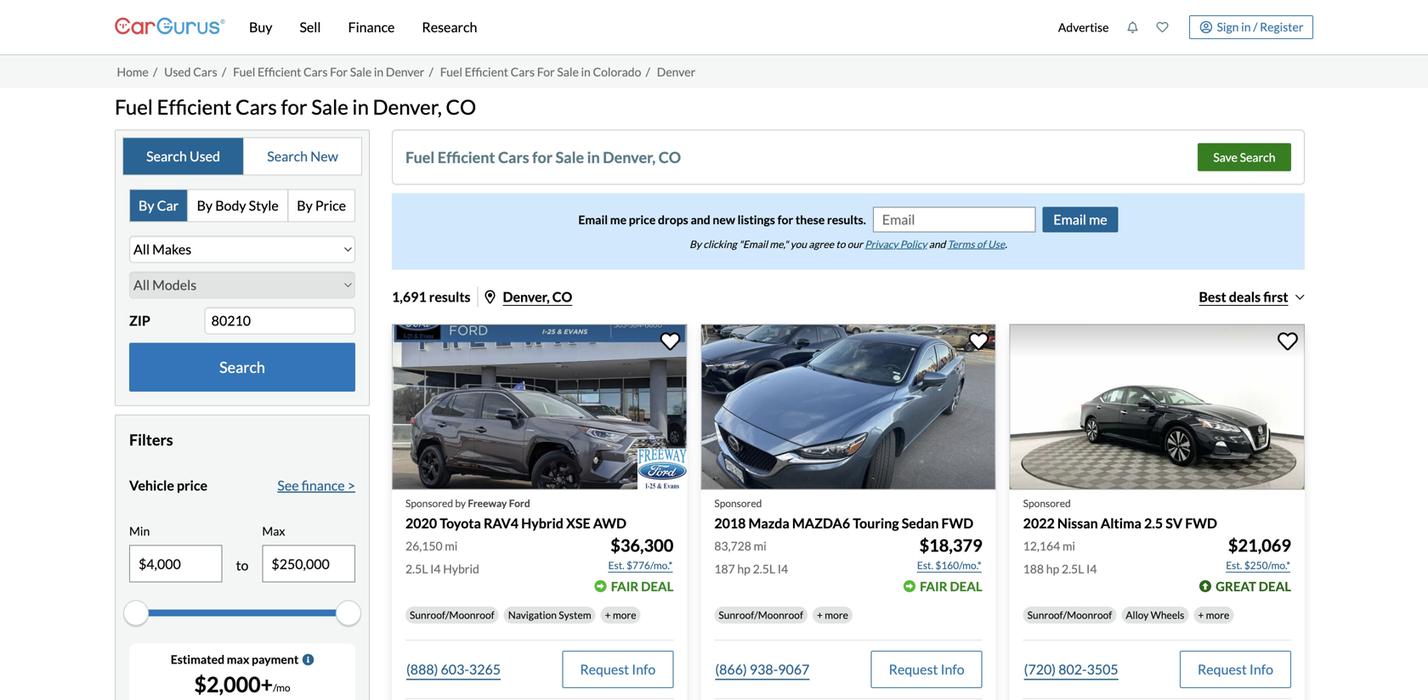 Task type: vqa. For each thing, say whether or not it's contained in the screenshot.
$21,069 Est. $250/mo.*
yes



Task type: describe. For each thing, give the bounding box(es) containing it.
sign in / register menu item
[[1177, 15, 1314, 39]]

info for $36,300
[[632, 661, 656, 678]]

0 horizontal spatial and
[[691, 212, 711, 227]]

me for email me price drops and new listings for these results.
[[610, 212, 627, 227]]

by left the clicking
[[690, 238, 701, 250]]

2.5l for $18,379
[[753, 562, 775, 576]]

system
[[559, 609, 591, 621]]

fair deal for $36,300
[[611, 579, 674, 594]]

research button
[[408, 0, 491, 54]]

fuel efficient cars for sale in denver link
[[233, 64, 425, 79]]

see finance >
[[278, 477, 355, 494]]

(866) 938-9067 button
[[714, 651, 811, 689]]

home
[[117, 64, 149, 79]]

used inside tab
[[190, 148, 220, 164]]

email for email me price drops and new listings for these results.
[[578, 212, 608, 227]]

i4 inside 26,150 mi 2.5l i4 hybrid
[[430, 562, 441, 576]]

agree
[[809, 238, 834, 250]]

1 vertical spatial fuel efficient cars for sale in denver, co
[[406, 148, 681, 166]]

see finance > link
[[278, 476, 355, 496]]

email me price drops and new listings for these results.
[[578, 212, 866, 227]]

search button
[[129, 343, 355, 392]]

me,"
[[770, 238, 789, 250]]

zip
[[129, 312, 150, 329]]

by price tab
[[288, 190, 355, 221]]

sign in / register
[[1217, 19, 1304, 34]]

sell
[[300, 19, 321, 35]]

search for search used
[[146, 148, 187, 164]]

payment
[[252, 653, 299, 667]]

mi for $36,300
[[445, 539, 458, 553]]

see
[[278, 477, 299, 494]]

advertise
[[1058, 20, 1109, 34]]

new
[[713, 212, 735, 227]]

navigation
[[508, 609, 557, 621]]

1 horizontal spatial to
[[836, 238, 846, 250]]

by
[[455, 498, 466, 510]]

0 vertical spatial denver,
[[373, 95, 442, 119]]

0 vertical spatial for
[[281, 95, 307, 119]]

83,728 mi 187 hp 2.5l i4
[[714, 539, 788, 576]]

freeway
[[468, 498, 507, 510]]

request info for $21,069
[[1198, 661, 1274, 678]]

request for $21,069
[[1198, 661, 1247, 678]]

style
[[249, 197, 279, 214]]

by clicking "email me," you agree to our privacy policy and terms of use .
[[690, 238, 1007, 250]]

search for search new
[[267, 148, 308, 164]]

$21,069
[[1228, 536, 1291, 556]]

privacy
[[865, 238, 898, 250]]

deal for $36,300
[[641, 579, 674, 594]]

by body style
[[197, 197, 279, 214]]

cargurus logo homepage link link
[[115, 3, 225, 51]]

request for $18,379
[[889, 661, 938, 678]]

1 vertical spatial to
[[236, 557, 249, 574]]

finance
[[348, 19, 395, 35]]

more for $21,069
[[1206, 609, 1230, 621]]

hybrid inside 26,150 mi 2.5l i4 hybrid
[[443, 562, 479, 576]]

/ inside menu item
[[1253, 19, 1258, 34]]

buy
[[249, 19, 272, 35]]

toyota
[[440, 515, 481, 532]]

max
[[227, 653, 249, 667]]

touring
[[853, 515, 899, 532]]

fair deal for $18,379
[[920, 579, 983, 594]]

rav4
[[484, 515, 519, 532]]

search used tab
[[123, 138, 244, 175]]

2 for from the left
[[537, 64, 555, 79]]

3505
[[1087, 661, 1119, 678]]

i4 for $21,069
[[1087, 562, 1097, 576]]

sunroof/moonroof for $21,069
[[1028, 609, 1112, 621]]

estimated max payment
[[171, 653, 299, 667]]

12,164 mi 188 hp 2.5l i4
[[1023, 539, 1097, 576]]

info for $18,379
[[941, 661, 965, 678]]

hp for $18,379
[[737, 562, 751, 576]]

xse
[[566, 515, 591, 532]]

of
[[977, 238, 986, 250]]

in inside sign in / register link
[[1241, 19, 1251, 34]]

estimated
[[171, 653, 225, 667]]

alloy
[[1126, 609, 1149, 621]]

.
[[1005, 238, 1007, 250]]

0 horizontal spatial price
[[177, 477, 208, 494]]

+ for $21,069
[[1198, 609, 1204, 621]]

$2,000+
[[194, 672, 273, 698]]

colorado
[[593, 64, 641, 79]]

2020
[[406, 515, 437, 532]]

menu containing sign in / register
[[1049, 3, 1314, 51]]

$21,069 est. $250/mo.*
[[1226, 536, 1291, 572]]

save
[[1214, 150, 1238, 164]]

open notifications image
[[1127, 21, 1139, 33]]

(888) 603-3265 button
[[406, 651, 502, 689]]

938-
[[750, 661, 778, 678]]

188
[[1023, 562, 1044, 576]]

great
[[1216, 579, 1257, 594]]

1 horizontal spatial price
[[629, 212, 656, 227]]

by for by price
[[297, 197, 313, 214]]

1 horizontal spatial for
[[532, 148, 553, 166]]

clicking
[[703, 238, 737, 250]]

finance button
[[335, 0, 408, 54]]

awd
[[593, 515, 627, 532]]

listings
[[738, 212, 775, 227]]

by for by car
[[139, 197, 154, 214]]

est. $250/mo.* button
[[1225, 557, 1291, 574]]

$776/mo.*
[[627, 559, 673, 572]]

1,691
[[392, 288, 427, 305]]

drops
[[658, 212, 688, 227]]

2 + more from the left
[[817, 609, 848, 621]]

sponsored 2022 nissan altima 2.5 sv fwd
[[1023, 498, 1217, 532]]

/ right colorado
[[646, 64, 650, 79]]

$2,000+ /mo
[[194, 672, 290, 698]]

you
[[790, 238, 807, 250]]

request info button for $21,069
[[1180, 651, 1291, 689]]

sponsored 2018 mazda mazda6 touring sedan fwd
[[714, 498, 974, 532]]

sv
[[1166, 515, 1183, 532]]

min
[[129, 524, 150, 538]]

used cars link
[[164, 64, 217, 79]]

Min text field
[[130, 546, 222, 582]]

2 vertical spatial co
[[552, 288, 572, 305]]

$36,300
[[611, 536, 674, 556]]

cargurus logo homepage link image
[[115, 3, 225, 51]]

/ right used cars "link"
[[222, 64, 226, 79]]

3265
[[469, 661, 501, 678]]

by for by body style
[[197, 197, 213, 214]]

(720) 802-3505
[[1024, 661, 1119, 678]]

user icon image
[[1200, 21, 1213, 33]]

fuel efficient cars for sale in colorado link
[[440, 64, 641, 79]]

ford
[[509, 498, 530, 510]]

ZIP telephone field
[[205, 307, 355, 334]]

tab list containing search used
[[122, 137, 362, 176]]

by body style tab
[[188, 190, 288, 221]]

email me button
[[1043, 207, 1119, 232]]

$18,379
[[920, 536, 983, 556]]

hybrid inside the sponsored by freeway ford 2020 toyota rav4 hybrid xse awd
[[521, 515, 564, 532]]

terms
[[948, 238, 975, 250]]

results
[[429, 288, 471, 305]]

2.5l inside 26,150 mi 2.5l i4 hybrid
[[406, 562, 428, 576]]

filters
[[129, 431, 173, 449]]

search new tab
[[244, 138, 361, 175]]

denver, co button
[[485, 288, 572, 305]]

sponsored for $21,069
[[1023, 498, 1071, 510]]

save search button
[[1198, 143, 1291, 171]]

me for email me
[[1089, 211, 1108, 228]]



Task type: locate. For each thing, give the bounding box(es) containing it.
map marker alt image
[[485, 290, 495, 304]]

2 info from the left
[[941, 661, 965, 678]]

sponsored inside sponsored 2018 mazda mazda6 touring sedan fwd
[[714, 498, 762, 510]]

/mo
[[273, 682, 290, 694]]

info
[[632, 661, 656, 678], [941, 661, 965, 678], [1250, 661, 1274, 678]]

2 horizontal spatial +
[[1198, 609, 1204, 621]]

hybrid down toyota at the bottom left
[[443, 562, 479, 576]]

1 horizontal spatial sponsored
[[714, 498, 762, 510]]

2 horizontal spatial sunroof/moonroof
[[1028, 609, 1112, 621]]

hp inside 83,728 mi 187 hp 2.5l i4
[[737, 562, 751, 576]]

0 horizontal spatial + more
[[605, 609, 636, 621]]

1 vertical spatial price
[[177, 477, 208, 494]]

request info button for $36,300
[[562, 651, 674, 689]]

1 more from the left
[[613, 609, 636, 621]]

2 horizontal spatial request info button
[[1180, 651, 1291, 689]]

sponsored up the 2020
[[406, 498, 453, 510]]

1 est. from the left
[[608, 559, 625, 572]]

saved cars image
[[1157, 21, 1169, 33]]

by price
[[297, 197, 346, 214]]

1 horizontal spatial hp
[[1046, 562, 1060, 576]]

1 info from the left
[[632, 661, 656, 678]]

0 horizontal spatial request
[[580, 661, 629, 678]]

1 deal from the left
[[641, 579, 674, 594]]

fair for $36,300
[[611, 579, 639, 594]]

1 horizontal spatial request info button
[[871, 651, 983, 689]]

0 horizontal spatial fwd
[[942, 515, 974, 532]]

sedan
[[902, 515, 939, 532]]

est. inside $18,379 est. $160/mo.*
[[917, 559, 934, 572]]

3 request from the left
[[1198, 661, 1247, 678]]

603-
[[441, 661, 469, 678]]

sponsored by freeway ford 2020 toyota rav4 hybrid xse awd
[[406, 498, 627, 532]]

1 horizontal spatial fair deal
[[920, 579, 983, 594]]

3 + more from the left
[[1198, 609, 1230, 621]]

request info button for $18,379
[[871, 651, 983, 689]]

sponsored for $18,379
[[714, 498, 762, 510]]

i4 inside 83,728 mi 187 hp 2.5l i4
[[778, 562, 788, 576]]

fair for $18,379
[[920, 579, 948, 594]]

1 horizontal spatial more
[[825, 609, 848, 621]]

1 hp from the left
[[737, 562, 751, 576]]

used up the body
[[190, 148, 220, 164]]

2.5l inside 83,728 mi 187 hp 2.5l i4
[[753, 562, 775, 576]]

3 2.5l from the left
[[1062, 562, 1084, 576]]

0 horizontal spatial est.
[[608, 559, 625, 572]]

0 horizontal spatial for
[[330, 64, 348, 79]]

request for $36,300
[[580, 661, 629, 678]]

mi inside 26,150 mi 2.5l i4 hybrid
[[445, 539, 458, 553]]

menu bar
[[225, 0, 1049, 54]]

deal down $250/mo.*
[[1259, 579, 1291, 594]]

buy button
[[236, 0, 286, 54]]

1 horizontal spatial 2.5l
[[753, 562, 775, 576]]

mi for $21,069
[[1063, 539, 1076, 553]]

co right map marker alt icon
[[552, 288, 572, 305]]

to left max text field
[[236, 557, 249, 574]]

vehicle
[[129, 477, 174, 494]]

0 horizontal spatial sponsored
[[406, 498, 453, 510]]

fair deal down est. $776/mo.* button at the bottom
[[611, 579, 674, 594]]

0 horizontal spatial deal
[[641, 579, 674, 594]]

0 horizontal spatial me
[[610, 212, 627, 227]]

3 request info from the left
[[1198, 661, 1274, 678]]

1 horizontal spatial me
[[1089, 211, 1108, 228]]

1 horizontal spatial mi
[[754, 539, 767, 553]]

1 vertical spatial for
[[532, 148, 553, 166]]

0 horizontal spatial hp
[[737, 562, 751, 576]]

home link
[[117, 64, 149, 79]]

0 horizontal spatial mi
[[445, 539, 458, 553]]

(720)
[[1024, 661, 1056, 678]]

1 horizontal spatial + more
[[817, 609, 848, 621]]

search up car
[[146, 148, 187, 164]]

sponsored for $36,300
[[406, 498, 453, 510]]

price left drops
[[629, 212, 656, 227]]

sunroof/moonroof up "(888) 603-3265"
[[410, 609, 495, 621]]

3 est. from the left
[[1226, 559, 1242, 572]]

register
[[1260, 19, 1304, 34]]

me inside button
[[1089, 211, 1108, 228]]

187
[[714, 562, 735, 576]]

used right the home link
[[164, 64, 191, 79]]

1 sunroof/moonroof from the left
[[410, 609, 495, 621]]

2.5l right 187 on the right bottom
[[753, 562, 775, 576]]

2 horizontal spatial for
[[778, 212, 793, 227]]

fair deal
[[611, 579, 674, 594], [920, 579, 983, 594]]

hybrid
[[521, 515, 564, 532], [443, 562, 479, 576]]

1 vertical spatial used
[[190, 148, 220, 164]]

tab list containing by car
[[129, 189, 355, 222]]

altima
[[1101, 515, 1142, 532]]

cars
[[193, 64, 217, 79], [304, 64, 328, 79], [511, 64, 535, 79], [236, 95, 277, 119], [498, 148, 529, 166]]

fwd
[[942, 515, 974, 532], [1185, 515, 1217, 532]]

1 horizontal spatial est.
[[917, 559, 934, 572]]

search left new at the left top of the page
[[267, 148, 308, 164]]

search for search
[[219, 358, 265, 377]]

1 horizontal spatial +
[[817, 609, 823, 621]]

0 horizontal spatial sunroof/moonroof
[[410, 609, 495, 621]]

1 denver from the left
[[386, 64, 425, 79]]

(866) 938-9067
[[715, 661, 810, 678]]

3 i4 from the left
[[1087, 562, 1097, 576]]

search inside button
[[1240, 150, 1276, 164]]

fwd inside sponsored 2022 nissan altima 2.5 sv fwd
[[1185, 515, 1217, 532]]

email inside button
[[1054, 211, 1087, 228]]

mi down mazda
[[754, 539, 767, 553]]

sign in / register link
[[1189, 15, 1314, 39]]

email for email me
[[1054, 211, 1087, 228]]

est. $160/mo.* button
[[916, 557, 983, 574]]

deal down $776/mo.*
[[641, 579, 674, 594]]

0 vertical spatial hybrid
[[521, 515, 564, 532]]

"email
[[739, 238, 768, 250]]

2.5l for $21,069
[[1062, 562, 1084, 576]]

finance
[[302, 477, 345, 494]]

0 horizontal spatial +
[[605, 609, 611, 621]]

0 vertical spatial to
[[836, 238, 846, 250]]

and right policy at the right
[[929, 238, 946, 250]]

2.5
[[1144, 515, 1163, 532]]

sunroof/moonroof up the (866) 938-9067 at the bottom right
[[719, 609, 803, 621]]

2 horizontal spatial sponsored
[[1023, 498, 1071, 510]]

/
[[1253, 19, 1258, 34], [153, 64, 157, 79], [222, 64, 226, 79], [429, 64, 433, 79], [646, 64, 650, 79]]

3 + from the left
[[1198, 609, 1204, 621]]

1 horizontal spatial info
[[941, 661, 965, 678]]

0 horizontal spatial info
[[632, 661, 656, 678]]

used
[[164, 64, 191, 79], [190, 148, 220, 164]]

by left car
[[139, 197, 154, 214]]

mi down nissan
[[1063, 539, 1076, 553]]

research
[[422, 19, 477, 35]]

request info for $36,300
[[580, 661, 656, 678]]

2 horizontal spatial info
[[1250, 661, 1274, 678]]

1 request info button from the left
[[562, 651, 674, 689]]

for left colorado
[[537, 64, 555, 79]]

sunroof/moonroof up (720) 802-3505
[[1028, 609, 1112, 621]]

Email email field
[[874, 208, 1035, 232]]

0 horizontal spatial denver,
[[373, 95, 442, 119]]

0 horizontal spatial fair
[[611, 579, 639, 594]]

est. for $18,379
[[917, 559, 934, 572]]

i4 for $18,379
[[778, 562, 788, 576]]

1 sponsored from the left
[[406, 498, 453, 510]]

magnetic gray metallic 2020 toyota rav4 hybrid xse awd suv / crossover all-wheel drive continuously variable transmission image
[[392, 324, 687, 490]]

1 vertical spatial co
[[659, 148, 681, 166]]

+
[[605, 609, 611, 621], [817, 609, 823, 621], [1198, 609, 1204, 621]]

est. inside $36,300 est. $776/mo.*
[[608, 559, 625, 572]]

est. down $36,300
[[608, 559, 625, 572]]

est. for $36,300
[[608, 559, 625, 572]]

to left our
[[836, 238, 846, 250]]

2 horizontal spatial est.
[[1226, 559, 1242, 572]]

$250/mo.*
[[1244, 559, 1291, 572]]

blue reflex mica 2018 mazda mazda6 touring sedan fwd sedan front-wheel drive 6-speed automatic image
[[701, 324, 996, 490]]

1 horizontal spatial i4
[[778, 562, 788, 576]]

1 horizontal spatial deal
[[950, 579, 983, 594]]

denver down finance dropdown button
[[386, 64, 425, 79]]

2 more from the left
[[825, 609, 848, 621]]

(888)
[[406, 661, 438, 678]]

+ more for $21,069
[[1198, 609, 1230, 621]]

+ for $36,300
[[605, 609, 611, 621]]

for
[[330, 64, 348, 79], [537, 64, 555, 79]]

1 horizontal spatial request info
[[889, 661, 965, 678]]

(720) 802-3505 button
[[1023, 651, 1119, 689]]

2 horizontal spatial 2.5l
[[1062, 562, 1084, 576]]

0 horizontal spatial email
[[578, 212, 608, 227]]

est. up great
[[1226, 559, 1242, 572]]

2.5l right 188
[[1062, 562, 1084, 576]]

0 vertical spatial and
[[691, 212, 711, 227]]

hp right 188
[[1046, 562, 1060, 576]]

i4 down 26,150 on the bottom left of page
[[430, 562, 441, 576]]

advertise link
[[1049, 3, 1118, 51]]

tab list
[[122, 137, 362, 176], [129, 189, 355, 222]]

2 horizontal spatial + more
[[1198, 609, 1230, 621]]

denver,
[[373, 95, 442, 119], [603, 148, 656, 166], [503, 288, 550, 305]]

1 horizontal spatial sunroof/moonroof
[[719, 609, 803, 621]]

$36,300 est. $776/mo.*
[[608, 536, 674, 572]]

1 horizontal spatial request
[[889, 661, 938, 678]]

2 denver from the left
[[657, 64, 696, 79]]

price
[[629, 212, 656, 227], [177, 477, 208, 494]]

2 request from the left
[[889, 661, 938, 678]]

price
[[315, 197, 346, 214]]

by left the body
[[197, 197, 213, 214]]

2 horizontal spatial co
[[659, 148, 681, 166]]

menu bar containing buy
[[225, 0, 1049, 54]]

2 horizontal spatial more
[[1206, 609, 1230, 621]]

email me
[[1054, 211, 1108, 228]]

car
[[157, 197, 179, 214]]

+ more for $36,300
[[605, 609, 636, 621]]

sell button
[[286, 0, 335, 54]]

me
[[1089, 211, 1108, 228], [610, 212, 627, 227]]

2.5l inside 12,164 mi 188 hp 2.5l i4
[[1062, 562, 1084, 576]]

2 2.5l from the left
[[753, 562, 775, 576]]

freeway ford image
[[638, 449, 687, 490]]

fair down est. $776/mo.* button at the bottom
[[611, 579, 639, 594]]

0 horizontal spatial for
[[281, 95, 307, 119]]

0 horizontal spatial hybrid
[[443, 562, 479, 576]]

info for $21,069
[[1250, 661, 1274, 678]]

est. inside $21,069 est. $250/mo.*
[[1226, 559, 1242, 572]]

to
[[836, 238, 846, 250], [236, 557, 249, 574]]

sponsored inside the sponsored by freeway ford 2020 toyota rav4 hybrid xse awd
[[406, 498, 453, 510]]

$18,379 est. $160/mo.*
[[917, 536, 983, 572]]

1 horizontal spatial fwd
[[1185, 515, 1217, 532]]

denver right colorado
[[657, 64, 696, 79]]

0 horizontal spatial denver
[[386, 64, 425, 79]]

1 horizontal spatial email
[[1054, 211, 1087, 228]]

est. down $18,379
[[917, 559, 934, 572]]

1 horizontal spatial hybrid
[[521, 515, 564, 532]]

home / used cars / fuel efficient cars for sale in denver / fuel efficient cars for sale in colorado / denver
[[117, 64, 696, 79]]

/ right home
[[153, 64, 157, 79]]

(888) 603-3265
[[406, 661, 501, 678]]

2 fwd from the left
[[1185, 515, 1217, 532]]

0 horizontal spatial 2.5l
[[406, 562, 428, 576]]

2 est. from the left
[[917, 559, 934, 572]]

save search
[[1214, 150, 1276, 164]]

mi down toyota at the bottom left
[[445, 539, 458, 553]]

fuel
[[233, 64, 255, 79], [440, 64, 462, 79], [115, 95, 153, 119], [406, 148, 435, 166]]

0 horizontal spatial co
[[446, 95, 476, 119]]

by left the price
[[297, 197, 313, 214]]

mi inside 12,164 mi 188 hp 2.5l i4
[[1063, 539, 1076, 553]]

802-
[[1059, 661, 1087, 678]]

/ left register on the right top of page
[[1253, 19, 1258, 34]]

3 deal from the left
[[1259, 579, 1291, 594]]

body
[[215, 197, 246, 214]]

sunroof/moonroof for $36,300
[[410, 609, 495, 621]]

3 more from the left
[[1206, 609, 1230, 621]]

sponsored up 2022
[[1023, 498, 1071, 510]]

2 deal from the left
[[950, 579, 983, 594]]

3 info from the left
[[1250, 661, 1274, 678]]

and
[[691, 212, 711, 227], [929, 238, 946, 250]]

2 horizontal spatial request
[[1198, 661, 1247, 678]]

0 horizontal spatial request info button
[[562, 651, 674, 689]]

mi for $18,379
[[754, 539, 767, 553]]

deal for $21,069
[[1259, 579, 1291, 594]]

menu
[[1049, 3, 1314, 51]]

0 horizontal spatial request info
[[580, 661, 656, 678]]

1 + more from the left
[[605, 609, 636, 621]]

info circle image
[[302, 654, 314, 666]]

new
[[310, 148, 338, 164]]

fwd for $18,379
[[942, 515, 974, 532]]

sponsored up 2018
[[714, 498, 762, 510]]

3 sunroof/moonroof from the left
[[1028, 609, 1112, 621]]

2 fair from the left
[[920, 579, 948, 594]]

i4 down nissan
[[1087, 562, 1097, 576]]

2 horizontal spatial i4
[[1087, 562, 1097, 576]]

2 request info button from the left
[[871, 651, 983, 689]]

1 fwd from the left
[[942, 515, 974, 532]]

2 request info from the left
[[889, 661, 965, 678]]

0 horizontal spatial i4
[[430, 562, 441, 576]]

1 fair deal from the left
[[611, 579, 674, 594]]

Max text field
[[263, 546, 355, 582]]

0 vertical spatial co
[[446, 95, 476, 119]]

hp for $21,069
[[1046, 562, 1060, 576]]

terms of use link
[[948, 238, 1005, 250]]

3 sponsored from the left
[[1023, 498, 1071, 510]]

0 vertical spatial price
[[629, 212, 656, 227]]

1 horizontal spatial co
[[552, 288, 572, 305]]

2 horizontal spatial deal
[[1259, 579, 1291, 594]]

26,150 mi 2.5l i4 hybrid
[[406, 539, 479, 576]]

hp right 187 on the right bottom
[[737, 562, 751, 576]]

more for $36,300
[[613, 609, 636, 621]]

these
[[796, 212, 825, 227]]

search used
[[146, 148, 220, 164]]

est. for $21,069
[[1226, 559, 1242, 572]]

2.5l down 26,150 on the bottom left of page
[[406, 562, 428, 576]]

hybrid down ford
[[521, 515, 564, 532]]

by car tab
[[130, 190, 188, 221]]

2 + from the left
[[817, 609, 823, 621]]

fwd up $18,379
[[942, 515, 974, 532]]

2 hp from the left
[[1046, 562, 1060, 576]]

est. $776/mo.* button
[[607, 557, 674, 574]]

1 i4 from the left
[[430, 562, 441, 576]]

and left the new
[[691, 212, 711, 227]]

mi
[[445, 539, 458, 553], [754, 539, 767, 553], [1063, 539, 1076, 553]]

by inside by car tab
[[139, 197, 154, 214]]

denver
[[386, 64, 425, 79], [657, 64, 696, 79]]

i4 down mazda
[[778, 562, 788, 576]]

sale
[[350, 64, 372, 79], [557, 64, 579, 79], [311, 95, 348, 119], [556, 148, 584, 166]]

0 horizontal spatial more
[[613, 609, 636, 621]]

3 request info button from the left
[[1180, 651, 1291, 689]]

1 request info from the left
[[580, 661, 656, 678]]

1 vertical spatial and
[[929, 238, 946, 250]]

for down 'sell' 'dropdown button'
[[330, 64, 348, 79]]

2 horizontal spatial mi
[[1063, 539, 1076, 553]]

mi inside 83,728 mi 187 hp 2.5l i4
[[754, 539, 767, 553]]

black 2022 nissan altima 2.5 sv fwd sedan front-wheel drive automatic image
[[1010, 324, 1305, 490]]

2 horizontal spatial request info
[[1198, 661, 1274, 678]]

sunroof/moonroof for $18,379
[[719, 609, 803, 621]]

fwd inside sponsored 2018 mazda mazda6 touring sedan fwd
[[942, 515, 974, 532]]

2 mi from the left
[[754, 539, 767, 553]]

navigation system
[[508, 609, 591, 621]]

hp inside 12,164 mi 188 hp 2.5l i4
[[1046, 562, 1060, 576]]

i4 inside 12,164 mi 188 hp 2.5l i4
[[1087, 562, 1097, 576]]

search right 'save'
[[1240, 150, 1276, 164]]

1 + from the left
[[605, 609, 611, 621]]

1 request from the left
[[580, 661, 629, 678]]

1 for from the left
[[330, 64, 348, 79]]

0 horizontal spatial fair deal
[[611, 579, 674, 594]]

1 horizontal spatial fair
[[920, 579, 948, 594]]

1 horizontal spatial and
[[929, 238, 946, 250]]

wheels
[[1151, 609, 1185, 621]]

est.
[[608, 559, 625, 572], [917, 559, 934, 572], [1226, 559, 1242, 572]]

0 vertical spatial used
[[164, 64, 191, 79]]

0 vertical spatial fuel efficient cars for sale in denver, co
[[115, 95, 476, 119]]

2 sponsored from the left
[[714, 498, 762, 510]]

2 sunroof/moonroof from the left
[[719, 609, 803, 621]]

1 vertical spatial tab list
[[129, 189, 355, 222]]

fuel efficient cars for sale in denver, co
[[115, 95, 476, 119], [406, 148, 681, 166]]

fwd right sv
[[1185, 515, 1217, 532]]

alloy wheels
[[1126, 609, 1185, 621]]

great deal
[[1216, 579, 1291, 594]]

co up drops
[[659, 148, 681, 166]]

9067
[[778, 661, 810, 678]]

2 fair deal from the left
[[920, 579, 983, 594]]

price right vehicle
[[177, 477, 208, 494]]

vehicle price
[[129, 477, 208, 494]]

request info for $18,379
[[889, 661, 965, 678]]

search inside button
[[219, 358, 265, 377]]

2 i4 from the left
[[778, 562, 788, 576]]

1 horizontal spatial for
[[537, 64, 555, 79]]

3 mi from the left
[[1063, 539, 1076, 553]]

0 horizontal spatial to
[[236, 557, 249, 574]]

efficient
[[258, 64, 301, 79], [465, 64, 508, 79], [157, 95, 232, 119], [438, 148, 495, 166]]

1 mi from the left
[[445, 539, 458, 553]]

1 vertical spatial hybrid
[[443, 562, 479, 576]]

fwd for $21,069
[[1185, 515, 1217, 532]]

1 vertical spatial denver,
[[603, 148, 656, 166]]

0 vertical spatial tab list
[[122, 137, 362, 176]]

fair deal down est. $160/mo.* button
[[920, 579, 983, 594]]

search
[[146, 148, 187, 164], [267, 148, 308, 164], [1240, 150, 1276, 164], [219, 358, 265, 377]]

sponsored inside sponsored 2022 nissan altima 2.5 sv fwd
[[1023, 498, 1071, 510]]

mazda
[[749, 515, 790, 532]]

1 horizontal spatial denver
[[657, 64, 696, 79]]

1 2.5l from the left
[[406, 562, 428, 576]]

by inside by price tab
[[297, 197, 313, 214]]

/ down research dropdown button
[[429, 64, 433, 79]]

1 horizontal spatial denver,
[[503, 288, 550, 305]]

request info
[[580, 661, 656, 678], [889, 661, 965, 678], [1198, 661, 1274, 678]]

2 vertical spatial denver,
[[503, 288, 550, 305]]

+ more
[[605, 609, 636, 621], [817, 609, 848, 621], [1198, 609, 1230, 621]]

2 vertical spatial for
[[778, 212, 793, 227]]

by inside by body style tab
[[197, 197, 213, 214]]

search down 'zip' telephone field
[[219, 358, 265, 377]]

2 horizontal spatial denver,
[[603, 148, 656, 166]]

fair down est. $160/mo.* button
[[920, 579, 948, 594]]

1 fair from the left
[[611, 579, 639, 594]]

deal for $18,379
[[950, 579, 983, 594]]

deal down $160/mo.* in the bottom right of the page
[[950, 579, 983, 594]]

co down home / used cars / fuel efficient cars for sale in denver / fuel efficient cars for sale in colorado / denver
[[446, 95, 476, 119]]



